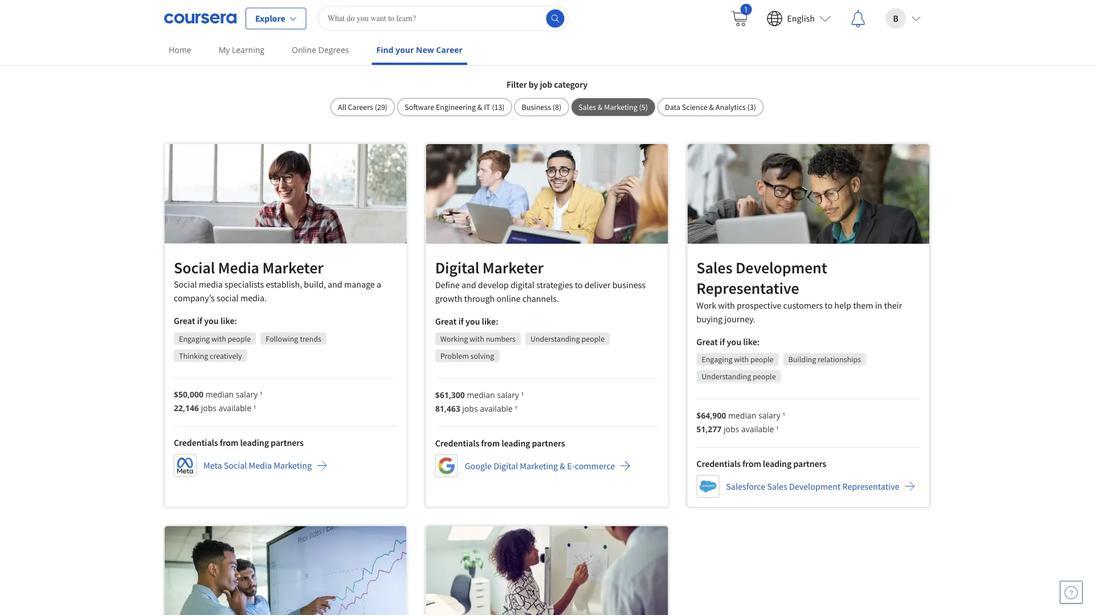 Task type: vqa. For each thing, say whether or not it's contained in the screenshot.
degree
no



Task type: describe. For each thing, give the bounding box(es) containing it.
$50,000 median salary ¹ 22,146 jobs available ¹
[[174, 390, 263, 414]]

working with numbers
[[440, 334, 516, 345]]

find your new career
[[376, 44, 463, 55]]

online degrees link
[[287, 37, 354, 63]]

their
[[884, 300, 902, 312]]

analytics
[[716, 102, 746, 113]]

specialists
[[225, 279, 264, 291]]

(3)
[[748, 102, 756, 113]]

establish,
[[266, 279, 302, 291]]

english button
[[758, 0, 840, 37]]

you right 'have'
[[690, 51, 707, 66]]

credentials from leading partners for marketer
[[174, 438, 304, 449]]

to for digital marketer
[[575, 280, 583, 291]]

b button
[[877, 0, 930, 37]]

1 horizontal spatial understanding
[[702, 372, 751, 382]]

representative inside salesforce sales development representative link
[[843, 481, 900, 493]]

social media marketer image
[[165, 144, 407, 244]]

1
[[744, 4, 749, 15]]

sales for &
[[579, 102, 596, 113]]

covered.
[[709, 51, 749, 66]]

business
[[613, 280, 646, 291]]

with for representative
[[734, 355, 749, 365]]

sales & marketing (5)
[[579, 102, 648, 113]]

credentials for marketer
[[174, 438, 218, 449]]

credentials for representative
[[697, 459, 741, 470]]

following
[[266, 334, 298, 344]]

option group containing all careers (29)
[[331, 98, 764, 117]]

business (8)
[[522, 102, 562, 113]]

software engineering & it (13)
[[405, 102, 505, 113]]

works
[[570, 19, 636, 50]]

social
[[217, 293, 239, 304]]

engaging with people for media
[[179, 334, 251, 344]]

leading for define
[[502, 438, 530, 449]]

2 vertical spatial social
[[224, 461, 247, 472]]

credentials from leading partners for define
[[435, 438, 565, 449]]

home
[[169, 44, 191, 55]]

for
[[641, 19, 671, 50]]

shopping cart: 1 item element
[[730, 4, 752, 28]]

company's
[[174, 293, 215, 304]]

manage
[[344, 279, 375, 291]]

careers
[[348, 102, 373, 113]]

google
[[465, 461, 492, 472]]

median for representative
[[728, 410, 757, 421]]

online
[[292, 44, 316, 55]]

sales development representative work with prospective customers to help them in their buying journey.
[[697, 258, 902, 325]]

build,
[[304, 279, 326, 291]]

channels.
[[523, 293, 559, 305]]

salary for marketer
[[236, 390, 258, 400]]

like: for media
[[221, 316, 237, 327]]

thinking
[[179, 351, 208, 361]]

a inside find a career that works for you whatever your background or interests are, professional certificates have you covered.
[[430, 19, 443, 50]]

if for sales development representative
[[720, 337, 725, 348]]

engaging with people for development
[[702, 355, 774, 365]]

whatever
[[345, 51, 390, 66]]

& right science
[[709, 102, 714, 113]]

b
[[893, 13, 899, 24]]

1 vertical spatial development
[[789, 481, 841, 493]]

22,146
[[174, 403, 199, 414]]

coursera image
[[164, 9, 237, 28]]

media inside social media marketer social media specialists establish, build, and manage a company's social media.
[[218, 258, 259, 278]]

online degrees
[[292, 44, 349, 55]]

0 vertical spatial understanding
[[531, 334, 580, 345]]

strategies
[[536, 280, 573, 291]]

great if you like: for sales
[[697, 337, 760, 348]]

(13)
[[492, 102, 505, 113]]

people up "$64,900 median salary ¹ 51,277 jobs available ¹"
[[753, 372, 776, 382]]

work
[[697, 300, 717, 312]]

partners for digital marketer
[[532, 438, 565, 449]]

salesforce sales development representative
[[726, 481, 900, 493]]

career
[[448, 19, 516, 50]]

professional
[[549, 51, 607, 66]]

filter
[[507, 79, 527, 90]]

have
[[665, 51, 687, 66]]

that
[[521, 19, 566, 50]]

people left building
[[751, 355, 774, 365]]

building relationships
[[789, 355, 861, 365]]

& left it
[[478, 102, 482, 113]]

salesforce sales development representative link
[[697, 476, 916, 499]]

All Careers (29) button
[[331, 98, 395, 117]]

1 link
[[721, 0, 758, 37]]

development inside the sales development representative work with prospective customers to help them in their buying journey.
[[736, 258, 827, 278]]

engineering
[[436, 102, 476, 113]]

commerce
[[575, 461, 615, 472]]

category
[[554, 79, 588, 90]]

relationships
[[818, 355, 861, 365]]

explore button
[[246, 8, 306, 29]]

if for social media marketer
[[197, 316, 202, 327]]

media.
[[240, 293, 267, 304]]

media
[[199, 279, 223, 291]]

background
[[415, 51, 472, 66]]

1 horizontal spatial understanding people
[[702, 372, 776, 382]]

it
[[484, 102, 490, 113]]

solving
[[471, 351, 494, 362]]

my learning link
[[214, 37, 269, 63]]

$64,900
[[697, 410, 726, 421]]

salesforce
[[726, 481, 766, 493]]

numbers
[[486, 334, 516, 345]]

median for marketer
[[206, 390, 234, 400]]

credentials for define
[[435, 438, 480, 449]]

degrees
[[318, 44, 349, 55]]

customers
[[783, 300, 823, 312]]

journey.
[[725, 314, 756, 325]]

jobs for representative
[[724, 424, 739, 435]]

by
[[529, 79, 538, 90]]

0 horizontal spatial marketing
[[274, 461, 312, 472]]

help
[[835, 300, 852, 312]]

prospective
[[737, 300, 782, 312]]

data science & analytics (3)
[[665, 102, 756, 113]]

great if you like: for digital
[[435, 316, 499, 328]]

find your new career link
[[372, 37, 467, 65]]

and inside digital marketer define and develop digital strategies to deliver business growth through online channels.
[[462, 280, 476, 291]]

my
[[219, 44, 230, 55]]

& left 'e-'
[[560, 461, 566, 472]]

creatively
[[210, 351, 242, 361]]

salary for representative
[[759, 410, 781, 421]]

them
[[853, 300, 874, 312]]

google digital marketing & e-commerce
[[465, 461, 615, 472]]

learning
[[232, 44, 264, 55]]

engaging for sales development representative
[[702, 355, 733, 365]]

your inside find your new career link
[[396, 44, 414, 55]]

digital inside digital marketer define and develop digital strategies to deliver business growth through online channels.
[[435, 258, 480, 278]]



Task type: locate. For each thing, give the bounding box(es) containing it.
jobs
[[201, 403, 217, 414], [462, 404, 478, 414], [724, 424, 739, 435]]

1 horizontal spatial marketing
[[520, 461, 558, 472]]

Sales & Marketing (5) button
[[571, 98, 656, 117]]

credentials up meta
[[174, 438, 218, 449]]

marketing inside button
[[604, 102, 638, 113]]

2 horizontal spatial marketing
[[604, 102, 638, 113]]

$61,300
[[435, 390, 465, 401]]

1 horizontal spatial credentials
[[435, 438, 480, 449]]

great for sales development representative
[[697, 337, 718, 348]]

1 vertical spatial understanding people
[[702, 372, 776, 382]]

0 horizontal spatial understanding
[[531, 334, 580, 345]]

median inside "$64,900 median salary ¹ 51,277 jobs available ¹"
[[728, 410, 757, 421]]

sales operations specialist image
[[165, 527, 407, 616]]

available inside $50,000 median salary ¹ 22,146 jobs available ¹
[[219, 403, 251, 414]]

jobs inside "$64,900 median salary ¹ 51,277 jobs available ¹"
[[724, 424, 739, 435]]

1 and from the left
[[328, 279, 342, 291]]

0 horizontal spatial digital
[[435, 258, 480, 278]]

engaging with people down journey.
[[702, 355, 774, 365]]

understanding
[[531, 334, 580, 345], [702, 372, 751, 382]]

with inside the sales development representative work with prospective customers to help them in their buying journey.
[[718, 300, 735, 312]]

find for a
[[378, 19, 426, 50]]

if down company's in the top of the page
[[197, 316, 202, 327]]

sales for development
[[697, 258, 733, 278]]

1 horizontal spatial partners
[[532, 438, 565, 449]]

you for digital marketer
[[466, 316, 480, 328]]

1 horizontal spatial credentials from leading partners
[[435, 438, 565, 449]]

None search field
[[318, 6, 569, 31]]

partners
[[271, 438, 304, 449], [532, 438, 565, 449], [794, 459, 827, 470]]

engaging up thinking
[[179, 334, 210, 344]]

sales inside button
[[579, 102, 596, 113]]

sales right salesforce
[[767, 481, 788, 493]]

2 horizontal spatial leading
[[763, 459, 792, 470]]

0 horizontal spatial engaging with people
[[179, 334, 251, 344]]

2 horizontal spatial sales
[[767, 481, 788, 493]]

social
[[174, 258, 215, 278], [174, 279, 197, 291], [224, 461, 247, 472]]

meta
[[203, 461, 222, 472]]

0 vertical spatial social
[[174, 258, 215, 278]]

1 vertical spatial sales
[[697, 258, 733, 278]]

median right $61,300
[[467, 390, 495, 401]]

find
[[378, 19, 426, 50], [376, 44, 394, 55]]

engaging down buying
[[702, 355, 733, 365]]

with for define
[[470, 334, 484, 345]]

you down the social at the top of the page
[[204, 316, 219, 327]]

partners up salesforce sales development representative
[[794, 459, 827, 470]]

median inside $61,300 median salary ¹ 81,463 jobs available ¹
[[467, 390, 495, 401]]

marketing analyst image
[[426, 527, 668, 616]]

(8)
[[553, 102, 562, 113]]

software
[[405, 102, 434, 113]]

digital up define
[[435, 258, 480, 278]]

0 horizontal spatial jobs
[[201, 403, 217, 414]]

and inside social media marketer social media specialists establish, build, and manage a company's social media.
[[328, 279, 342, 291]]

0 vertical spatial understanding people
[[531, 334, 605, 345]]

new
[[416, 44, 434, 55]]

jobs right 22,146
[[201, 403, 217, 414]]

0 vertical spatial engaging
[[179, 334, 210, 344]]

Data Science & Analytics (3) button
[[658, 98, 764, 117]]

available inside $61,300 median salary ¹ 81,463 jobs available ¹
[[480, 404, 513, 414]]

available for define
[[480, 404, 513, 414]]

jobs right 51,277
[[724, 424, 739, 435]]

with
[[718, 300, 735, 312], [211, 334, 226, 344], [470, 334, 484, 345], [734, 355, 749, 365]]

great if you like: down company's in the top of the page
[[174, 316, 237, 327]]

2 horizontal spatial great
[[697, 337, 718, 348]]

$64,900 median salary ¹ 51,277 jobs available ¹
[[697, 410, 785, 435]]

building
[[789, 355, 816, 365]]

partners for sales development representative
[[794, 459, 827, 470]]

deliver
[[585, 280, 611, 291]]

like: up numbers
[[482, 316, 499, 328]]

understanding up $64,900
[[702, 372, 751, 382]]

jobs right 81,463
[[462, 404, 478, 414]]

2 horizontal spatial median
[[728, 410, 757, 421]]

1 horizontal spatial salary
[[497, 390, 519, 401]]

1 horizontal spatial engaging with people
[[702, 355, 774, 365]]

1 vertical spatial engaging with people
[[702, 355, 774, 365]]

1 vertical spatial representative
[[843, 481, 900, 493]]

&
[[478, 102, 482, 113], [598, 102, 603, 113], [709, 102, 714, 113], [560, 461, 566, 472]]

filter by job category
[[507, 79, 588, 90]]

salary for define
[[497, 390, 519, 401]]

and right build,
[[328, 279, 342, 291]]

0 horizontal spatial and
[[328, 279, 342, 291]]

jobs for marketer
[[201, 403, 217, 414]]

people down deliver at the top
[[582, 334, 605, 345]]

great for digital marketer
[[435, 316, 457, 328]]

trends
[[300, 334, 321, 344]]

median for define
[[467, 390, 495, 401]]

define
[[435, 280, 460, 291]]

1 horizontal spatial engaging
[[702, 355, 733, 365]]

option group
[[331, 98, 764, 117]]

and
[[328, 279, 342, 291], [462, 280, 476, 291]]

1 horizontal spatial jobs
[[462, 404, 478, 414]]

0 horizontal spatial credentials
[[174, 438, 218, 449]]

to for sales development representative
[[825, 300, 833, 312]]

¹
[[260, 390, 263, 400], [521, 390, 524, 401], [253, 403, 256, 414], [515, 404, 518, 414], [783, 410, 785, 421], [776, 424, 779, 435]]

$50,000
[[174, 390, 203, 400]]

0 horizontal spatial engaging
[[179, 334, 210, 344]]

find up whatever
[[378, 19, 426, 50]]

your
[[396, 44, 414, 55], [392, 51, 413, 66]]

great if you like: down journey.
[[697, 337, 760, 348]]

like: down journey.
[[743, 337, 760, 348]]

if for digital marketer
[[459, 316, 464, 328]]

marketing for google
[[520, 461, 558, 472]]

0 vertical spatial development
[[736, 258, 827, 278]]

2 horizontal spatial great if you like:
[[697, 337, 760, 348]]

digital right google
[[494, 461, 518, 472]]

0 vertical spatial sales
[[579, 102, 596, 113]]

engaging for social media marketer
[[179, 334, 210, 344]]

great up working
[[435, 316, 457, 328]]

1 vertical spatial social
[[174, 279, 197, 291]]

2 horizontal spatial jobs
[[724, 424, 739, 435]]

credentials from leading partners up meta social media marketing link
[[174, 438, 304, 449]]

explore
[[255, 13, 285, 24]]

1 horizontal spatial digital
[[494, 461, 518, 472]]

great for social media marketer
[[174, 316, 195, 327]]

0 horizontal spatial like:
[[221, 316, 237, 327]]

understanding down channels.
[[531, 334, 580, 345]]

sales inside the sales development representative work with prospective customers to help them in their buying journey.
[[697, 258, 733, 278]]

you up 'working with numbers' at the bottom of the page
[[466, 316, 480, 328]]

through
[[464, 293, 495, 305]]

from for marketer
[[220, 438, 239, 449]]

available for representative
[[742, 424, 774, 435]]

with for marketer
[[211, 334, 226, 344]]

credentials from leading partners up google
[[435, 438, 565, 449]]

science
[[682, 102, 708, 113]]

Business (8) button
[[514, 98, 569, 117]]

0 vertical spatial to
[[575, 280, 583, 291]]

from up google
[[481, 438, 500, 449]]

understanding people
[[531, 334, 605, 345], [702, 372, 776, 382]]

marketer inside social media marketer social media specialists establish, build, and manage a company's social media.
[[262, 258, 324, 278]]

google digital marketing & e-commerce link
[[435, 455, 631, 478]]

(5)
[[639, 102, 648, 113]]

0 horizontal spatial sales
[[579, 102, 596, 113]]

marketing for sales
[[604, 102, 638, 113]]

engaging with people
[[179, 334, 251, 344], [702, 355, 774, 365]]

like: for marketer
[[482, 316, 499, 328]]

median inside $50,000 median salary ¹ 22,146 jobs available ¹
[[206, 390, 234, 400]]

2 horizontal spatial partners
[[794, 459, 827, 470]]

marketer
[[262, 258, 324, 278], [483, 258, 544, 278]]

understanding people down channels.
[[531, 334, 605, 345]]

1 horizontal spatial and
[[462, 280, 476, 291]]

with up creatively
[[211, 334, 226, 344]]

credentials up salesforce
[[697, 459, 741, 470]]

available inside "$64,900 median salary ¹ 51,277 jobs available ¹"
[[742, 424, 774, 435]]

credentials from leading partners
[[174, 438, 304, 449], [435, 438, 565, 449], [697, 459, 827, 470]]

to left help
[[825, 300, 833, 312]]

0 horizontal spatial credentials from leading partners
[[174, 438, 304, 449]]

digital marketer define and develop digital strategies to deliver business growth through online channels.
[[435, 258, 646, 305]]

people up creatively
[[228, 334, 251, 344]]

digital marketer image
[[426, 144, 668, 244]]

with up journey.
[[718, 300, 735, 312]]

if
[[197, 316, 202, 327], [459, 316, 464, 328], [720, 337, 725, 348]]

available for marketer
[[219, 403, 251, 414]]

from for define
[[481, 438, 500, 449]]

sales down category
[[579, 102, 596, 113]]

develop
[[478, 280, 509, 291]]

0 horizontal spatial if
[[197, 316, 202, 327]]

Software Engineering & IT (13) button
[[397, 98, 512, 117]]

1 horizontal spatial a
[[430, 19, 443, 50]]

my learning
[[219, 44, 264, 55]]

great down company's in the top of the page
[[174, 316, 195, 327]]

understanding people up "$64,900 median salary ¹ 51,277 jobs available ¹"
[[702, 372, 776, 382]]

0 horizontal spatial partners
[[271, 438, 304, 449]]

to inside the sales development representative work with prospective customers to help them in their buying journey.
[[825, 300, 833, 312]]

available right 81,463
[[480, 404, 513, 414]]

engaging with people up thinking creatively in the left bottom of the page
[[179, 334, 251, 344]]

your inside find a career that works for you whatever your background or interests are, professional certificates have you covered.
[[392, 51, 413, 66]]

help center image
[[1065, 586, 1078, 600]]

media
[[218, 258, 259, 278], [249, 461, 272, 472]]

1 horizontal spatial like:
[[482, 316, 499, 328]]

leading up google digital marketing & e-commerce link
[[502, 438, 530, 449]]

development
[[736, 258, 827, 278], [789, 481, 841, 493]]

partners for social media marketer
[[271, 438, 304, 449]]

0 vertical spatial engaging with people
[[179, 334, 251, 344]]

0 horizontal spatial representative
[[697, 279, 799, 299]]

partners up google digital marketing & e-commerce
[[532, 438, 565, 449]]

representative inside the sales development representative work with prospective customers to help them in their buying journey.
[[697, 279, 799, 299]]

leading up 'meta social media marketing'
[[240, 438, 269, 449]]

social right meta
[[224, 461, 247, 472]]

0 horizontal spatial median
[[206, 390, 234, 400]]

leading up salesforce sales development representative link at the right bottom of the page
[[763, 459, 792, 470]]

data
[[665, 102, 681, 113]]

credentials from leading partners for representative
[[697, 459, 827, 470]]

buying
[[697, 314, 723, 325]]

credentials from leading partners up salesforce
[[697, 459, 827, 470]]

1 horizontal spatial great
[[435, 316, 457, 328]]

median right $50,000
[[206, 390, 234, 400]]

if down buying
[[720, 337, 725, 348]]

0 horizontal spatial from
[[220, 438, 239, 449]]

2 horizontal spatial from
[[743, 459, 761, 470]]

salary
[[236, 390, 258, 400], [497, 390, 519, 401], [759, 410, 781, 421]]

jobs for define
[[462, 404, 478, 414]]

0 horizontal spatial marketer
[[262, 258, 324, 278]]

and up through
[[462, 280, 476, 291]]

meta social media marketing
[[203, 461, 312, 472]]

sales development representative image
[[688, 144, 930, 244]]

1 horizontal spatial if
[[459, 316, 464, 328]]

marketer up establish,
[[262, 258, 324, 278]]

like: for development
[[743, 337, 760, 348]]

1 horizontal spatial to
[[825, 300, 833, 312]]

salary inside "$64,900 median salary ¹ 51,277 jobs available ¹"
[[759, 410, 781, 421]]

find inside find a career that works for you whatever your background or interests are, professional certificates have you covered.
[[378, 19, 426, 50]]

great if you like:
[[174, 316, 237, 327], [435, 316, 499, 328], [697, 337, 760, 348]]

0 horizontal spatial to
[[575, 280, 583, 291]]

english
[[787, 13, 815, 24]]

2 horizontal spatial credentials from leading partners
[[697, 459, 827, 470]]

growth
[[435, 293, 462, 305]]

0 horizontal spatial available
[[219, 403, 251, 414]]

0 vertical spatial representative
[[697, 279, 799, 299]]

digital inside google digital marketing & e-commerce link
[[494, 461, 518, 472]]

social up media
[[174, 258, 215, 278]]

sales
[[579, 102, 596, 113], [697, 258, 733, 278], [767, 481, 788, 493]]

jobs inside $61,300 median salary ¹ 81,463 jobs available ¹
[[462, 404, 478, 414]]

0 vertical spatial a
[[430, 19, 443, 50]]

great if you like: up 'working with numbers' at the bottom of the page
[[435, 316, 499, 328]]

(29)
[[375, 102, 388, 113]]

0 horizontal spatial a
[[377, 279, 381, 291]]

e-
[[567, 461, 575, 472]]

engaging
[[179, 334, 210, 344], [702, 355, 733, 365]]

marketer inside digital marketer define and develop digital strategies to deliver business growth through online channels.
[[483, 258, 544, 278]]

2 horizontal spatial if
[[720, 337, 725, 348]]

1 horizontal spatial median
[[467, 390, 495, 401]]

with down journey.
[[734, 355, 749, 365]]

you for social media marketer
[[204, 316, 219, 327]]

jobs inside $50,000 median salary ¹ 22,146 jobs available ¹
[[201, 403, 217, 414]]

problem solving
[[440, 351, 494, 362]]

1 horizontal spatial marketer
[[483, 258, 544, 278]]

available right 22,146
[[219, 403, 251, 414]]

you down journey.
[[727, 337, 742, 348]]

1 horizontal spatial leading
[[502, 438, 530, 449]]

0 horizontal spatial leading
[[240, 438, 269, 449]]

meta social media marketing link
[[174, 455, 328, 478]]

2 horizontal spatial credentials
[[697, 459, 741, 470]]

interests
[[486, 51, 527, 66]]

0 horizontal spatial great if you like:
[[174, 316, 237, 327]]

leading
[[240, 438, 269, 449], [502, 438, 530, 449], [763, 459, 792, 470]]

business
[[522, 102, 551, 113]]

to inside digital marketer define and develop digital strategies to deliver business growth through online channels.
[[575, 280, 583, 291]]

2 horizontal spatial like:
[[743, 337, 760, 348]]

1 vertical spatial media
[[249, 461, 272, 472]]

& right (8)
[[598, 102, 603, 113]]

51,277
[[697, 424, 722, 435]]

great
[[174, 316, 195, 327], [435, 316, 457, 328], [697, 337, 718, 348]]

from for representative
[[743, 459, 761, 470]]

salary inside $50,000 median salary ¹ 22,146 jobs available ¹
[[236, 390, 258, 400]]

to left deliver at the top
[[575, 280, 583, 291]]

1 horizontal spatial sales
[[697, 258, 733, 278]]

sales up work
[[697, 258, 733, 278]]

partners up 'meta social media marketing'
[[271, 438, 304, 449]]

marketer up digital
[[483, 258, 544, 278]]

from up salesforce
[[743, 459, 761, 470]]

career
[[436, 44, 463, 55]]

all careers (29)
[[338, 102, 388, 113]]

find a career that works for you whatever your background or interests are, professional certificates have you covered.
[[345, 19, 749, 66]]

1 horizontal spatial great if you like:
[[435, 316, 499, 328]]

2 horizontal spatial salary
[[759, 410, 781, 421]]

available right 51,277
[[742, 424, 774, 435]]

2 and from the left
[[462, 280, 476, 291]]

1 vertical spatial engaging
[[702, 355, 733, 365]]

1 vertical spatial to
[[825, 300, 833, 312]]

problem
[[440, 351, 469, 362]]

leading for representative
[[763, 459, 792, 470]]

0 horizontal spatial great
[[174, 316, 195, 327]]

social media marketer social media specialists establish, build, and manage a company's social media.
[[174, 258, 381, 304]]

1 horizontal spatial from
[[481, 438, 500, 449]]

if up working
[[459, 316, 464, 328]]

0 vertical spatial digital
[[435, 258, 480, 278]]

a inside social media marketer social media specialists establish, build, and manage a company's social media.
[[377, 279, 381, 291]]

find for your
[[376, 44, 394, 55]]

media up specialists at the left
[[218, 258, 259, 278]]

in
[[875, 300, 883, 312]]

from up meta
[[220, 438, 239, 449]]

find left new
[[376, 44, 394, 55]]

1 vertical spatial a
[[377, 279, 381, 291]]

What do you want to learn? text field
[[318, 6, 569, 31]]

you for sales development representative
[[727, 337, 742, 348]]

to
[[575, 280, 583, 291], [825, 300, 833, 312]]

social up company's in the top of the page
[[174, 279, 197, 291]]

median right $64,900
[[728, 410, 757, 421]]

1 vertical spatial understanding
[[702, 372, 751, 382]]

2 vertical spatial sales
[[767, 481, 788, 493]]

0 vertical spatial media
[[218, 258, 259, 278]]

2 horizontal spatial available
[[742, 424, 774, 435]]

leading for marketer
[[240, 438, 269, 449]]

0 horizontal spatial salary
[[236, 390, 258, 400]]

great if you like: for social
[[174, 316, 237, 327]]

1 horizontal spatial representative
[[843, 481, 900, 493]]

media right meta
[[249, 461, 272, 472]]

great down buying
[[697, 337, 718, 348]]

you up 'have'
[[676, 19, 716, 50]]

with up solving
[[470, 334, 484, 345]]

1 horizontal spatial available
[[480, 404, 513, 414]]

thinking creatively
[[179, 351, 242, 361]]

home link
[[164, 37, 196, 63]]

1 vertical spatial digital
[[494, 461, 518, 472]]

salary inside $61,300 median salary ¹ 81,463 jobs available ¹
[[497, 390, 519, 401]]

credentials up google
[[435, 438, 480, 449]]

like: down the social at the top of the page
[[221, 316, 237, 327]]

0 horizontal spatial understanding people
[[531, 334, 605, 345]]



